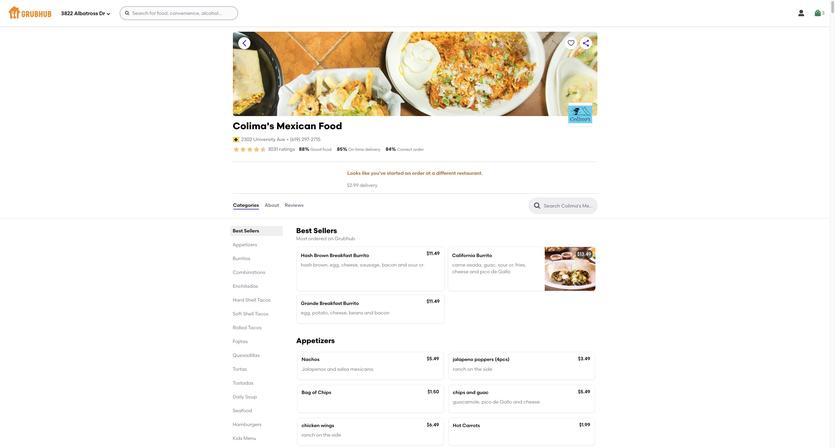 Task type: locate. For each thing, give the bounding box(es) containing it.
0 vertical spatial de
[[491, 269, 497, 275]]

0 vertical spatial $5.49
[[427, 356, 439, 362]]

chicken
[[302, 423, 320, 429]]

cheese,
[[341, 262, 359, 268], [330, 310, 348, 316]]

0 vertical spatial bacon
[[382, 262, 397, 268]]

svg image
[[125, 10, 130, 16], [106, 12, 110, 16]]

sour left cr, on the bottom right of the page
[[498, 262, 508, 268]]

1 vertical spatial cheese
[[524, 400, 540, 405]]

the down wings
[[323, 433, 331, 438]]

1 horizontal spatial best
[[296, 226, 312, 235]]

best inside "best sellers most ordered on grubhub"
[[296, 226, 312, 235]]

1 svg image from the left
[[798, 9, 806, 17]]

mexicana.
[[350, 367, 374, 372]]

1 vertical spatial $11.49
[[427, 299, 440, 305]]

of
[[312, 390, 317, 396]]

tortas
[[233, 367, 247, 372]]

california burrito
[[452, 253, 492, 259]]

0 vertical spatial appetizers
[[233, 242, 257, 248]]

star icon image
[[233, 146, 240, 153], [240, 146, 246, 153], [246, 146, 253, 153], [253, 146, 260, 153], [260, 146, 267, 153], [260, 146, 267, 153]]

appetizers inside tab
[[233, 242, 257, 248]]

0 vertical spatial cheese,
[[341, 262, 359, 268]]

breakfast
[[330, 253, 352, 259], [320, 301, 342, 307]]

on
[[328, 236, 334, 242], [468, 367, 473, 372], [316, 433, 322, 438]]

0 vertical spatial gallo
[[498, 269, 511, 275]]

shell for soft
[[243, 311, 254, 317]]

gallo
[[498, 269, 511, 275], [500, 400, 512, 405]]

1 horizontal spatial appetizers
[[296, 337, 335, 345]]

1 horizontal spatial egg,
[[330, 262, 340, 268]]

ranch on the side
[[453, 367, 493, 372], [302, 433, 341, 438]]

1 horizontal spatial sellers
[[314, 226, 337, 235]]

california burrito image
[[545, 247, 596, 291]]

menu
[[244, 436, 256, 442]]

0 vertical spatial ranch on the side
[[453, 367, 493, 372]]

the for poppers
[[475, 367, 482, 372]]

jalapenos and salsa mexicana.
[[302, 367, 374, 372]]

subscription pass image
[[233, 137, 240, 142]]

tacos down soft shell tacos tab
[[248, 325, 262, 331]]

good
[[311, 147, 322, 152]]

$11.49 for hash brown, egg, cheese, sausage, bacon and sour cr.
[[427, 251, 440, 257]]

chips
[[453, 390, 466, 396]]

sellers up ordered
[[314, 226, 337, 235]]

2 horizontal spatial on
[[468, 367, 473, 372]]

$5.49
[[427, 356, 439, 362], [578, 389, 591, 395]]

297-
[[302, 137, 311, 142]]

0 horizontal spatial on
[[316, 433, 322, 438]]

on right ordered
[[328, 236, 334, 242]]

hard
[[233, 297, 244, 303]]

0 horizontal spatial sellers
[[244, 228, 259, 234]]

1 vertical spatial ranch on the side
[[302, 433, 341, 438]]

soup
[[245, 394, 257, 400]]

cheese, down grande breakfast burrito
[[330, 310, 348, 316]]

$5.49 left jalapeno
[[427, 356, 439, 362]]

0 horizontal spatial sour
[[408, 262, 418, 268]]

1 vertical spatial shell
[[243, 311, 254, 317]]

jalapenos
[[302, 367, 326, 372]]

1 vertical spatial de
[[493, 400, 499, 405]]

0 horizontal spatial appetizers
[[233, 242, 257, 248]]

started
[[387, 171, 404, 176]]

side down poppers
[[483, 367, 493, 372]]

ave
[[277, 137, 285, 142]]

caret left icon image
[[240, 39, 248, 47]]

best up most
[[296, 226, 312, 235]]

1 horizontal spatial the
[[475, 367, 482, 372]]

order left at at the right top of page
[[412, 171, 425, 176]]

appetizers
[[233, 242, 257, 248], [296, 337, 335, 345]]

seafood tab
[[233, 408, 280, 415]]

appetizers up nachos
[[296, 337, 335, 345]]

85
[[337, 147, 343, 152]]

2 vertical spatial on
[[316, 433, 322, 438]]

pico
[[480, 269, 490, 275], [482, 400, 492, 405]]

shell
[[246, 297, 256, 303], [243, 311, 254, 317]]

3 button
[[814, 7, 825, 19]]

delivery right the time at top left
[[365, 147, 380, 152]]

ranch on the side for chicken
[[302, 433, 341, 438]]

1 horizontal spatial svg image
[[814, 9, 822, 17]]

guac
[[477, 390, 489, 396]]

0 vertical spatial on
[[328, 236, 334, 242]]

delivery down like on the top of page
[[360, 183, 378, 189]]

shell right hard
[[246, 297, 256, 303]]

1 horizontal spatial sour
[[498, 262, 508, 268]]

0 vertical spatial side
[[483, 367, 493, 372]]

0 horizontal spatial cheese
[[452, 269, 469, 275]]

guac,
[[484, 262, 497, 268]]

side
[[483, 367, 493, 372], [332, 433, 341, 438]]

jalapeno poppers (4pcs)
[[453, 357, 510, 363]]

about
[[265, 203, 279, 209]]

0 horizontal spatial best
[[233, 228, 243, 234]]

1 vertical spatial egg,
[[301, 310, 311, 316]]

save this restaurant image
[[567, 39, 575, 47]]

breakfast up potato,
[[320, 301, 342, 307]]

shell right soft
[[243, 311, 254, 317]]

soft shell tacos tab
[[233, 311, 280, 318]]

0 vertical spatial pico
[[480, 269, 490, 275]]

cr.
[[419, 262, 425, 268]]

1 vertical spatial bacon
[[375, 310, 390, 316]]

1 vertical spatial pico
[[482, 400, 492, 405]]

$13.49
[[578, 252, 592, 257]]

sellers inside tab
[[244, 228, 259, 234]]

$6.49
[[427, 422, 439, 428]]

asada,
[[467, 262, 483, 268]]

0 horizontal spatial ranch
[[302, 433, 315, 438]]

looks
[[348, 171, 361, 176]]

pico down guac,
[[480, 269, 490, 275]]

grande
[[301, 301, 319, 307]]

enchiladas
[[233, 284, 258, 289]]

2 svg image from the left
[[814, 9, 822, 17]]

cheese inside carne asada, guac, sour cr, fries, cheese and pico de gallo
[[452, 269, 469, 275]]

tacos up soft shell tacos tab
[[257, 297, 271, 303]]

best for best sellers
[[233, 228, 243, 234]]

on down chicken wings
[[316, 433, 322, 438]]

1 vertical spatial on
[[468, 367, 473, 372]]

ranch
[[453, 367, 467, 372], [302, 433, 315, 438]]

1 horizontal spatial side
[[483, 367, 493, 372]]

1 vertical spatial order
[[412, 171, 425, 176]]

tacos
[[257, 297, 271, 303], [255, 311, 268, 317], [248, 325, 262, 331]]

at
[[426, 171, 431, 176]]

0 vertical spatial cheese
[[452, 269, 469, 275]]

daily soup
[[233, 394, 257, 400]]

chicken wings
[[302, 423, 334, 429]]

egg, down "grande"
[[301, 310, 311, 316]]

nachos
[[302, 357, 320, 363]]

egg,
[[330, 262, 340, 268], [301, 310, 311, 316]]

2 sour from the left
[[498, 262, 508, 268]]

0 horizontal spatial $5.49
[[427, 356, 439, 362]]

enchiladas tab
[[233, 283, 280, 290]]

sellers inside "best sellers most ordered on grubhub"
[[314, 226, 337, 235]]

tacos for hard shell tacos
[[257, 297, 271, 303]]

order right 'correct'
[[413, 147, 424, 152]]

grande breakfast burrito
[[301, 301, 359, 307]]

1 horizontal spatial $5.49
[[578, 389, 591, 395]]

0 vertical spatial shell
[[246, 297, 256, 303]]

1 vertical spatial ranch
[[302, 433, 315, 438]]

1 vertical spatial the
[[323, 433, 331, 438]]

burrito
[[354, 253, 369, 259], [477, 253, 492, 259], [343, 301, 359, 307]]

sour left cr. on the bottom
[[408, 262, 418, 268]]

0 horizontal spatial svg image
[[798, 9, 806, 17]]

appetizers down best sellers
[[233, 242, 257, 248]]

1 vertical spatial side
[[332, 433, 341, 438]]

ranch on the side down jalapeno poppers (4pcs)
[[453, 367, 493, 372]]

cheese, down hash brown breakfast burrito
[[341, 262, 359, 268]]

$2.99 delivery
[[347, 183, 378, 189]]

breakfast down grubhub
[[330, 253, 352, 259]]

1 horizontal spatial ranch
[[453, 367, 467, 372]]

0 horizontal spatial side
[[332, 433, 341, 438]]

pico inside carne asada, guac, sour cr, fries, cheese and pico de gallo
[[480, 269, 490, 275]]

sellers for best sellers
[[244, 228, 259, 234]]

sellers up appetizers tab
[[244, 228, 259, 234]]

carne asada, guac, sour cr, fries, cheese and pico de gallo
[[452, 262, 527, 275]]

best sellers tab
[[233, 228, 280, 235]]

pico down guac
[[482, 400, 492, 405]]

2 $11.49 from the top
[[427, 299, 440, 305]]

best inside tab
[[233, 228, 243, 234]]

0 vertical spatial ranch
[[453, 367, 467, 372]]

brown,
[[313, 262, 329, 268]]

different
[[436, 171, 456, 176]]

0 horizontal spatial the
[[323, 433, 331, 438]]

best
[[296, 226, 312, 235], [233, 228, 243, 234]]

ranch down chicken
[[302, 433, 315, 438]]

1 horizontal spatial ranch on the side
[[453, 367, 493, 372]]

3
[[822, 10, 825, 16]]

seafood
[[233, 408, 252, 414]]

0 vertical spatial tacos
[[257, 297, 271, 303]]

1 horizontal spatial on
[[328, 236, 334, 242]]

soft shell tacos
[[233, 311, 268, 317]]

on down jalapeno
[[468, 367, 473, 372]]

kids menu tab
[[233, 435, 280, 442]]

0 vertical spatial the
[[475, 367, 482, 372]]

hard shell tacos tab
[[233, 297, 280, 304]]

burritos tab
[[233, 255, 280, 262]]

main navigation navigation
[[0, 0, 831, 26]]

ranch down jalapeno
[[453, 367, 467, 372]]

daily
[[233, 394, 244, 400]]

2 vertical spatial tacos
[[248, 325, 262, 331]]

colima's mexican food
[[233, 120, 342, 132]]

egg, down hash brown breakfast burrito
[[330, 262, 340, 268]]

rolled tacos
[[233, 325, 262, 331]]

best up appetizers tab
[[233, 228, 243, 234]]

Search for food, convenience, alcohol... search field
[[120, 6, 238, 20]]

most
[[296, 236, 307, 242]]

sausage,
[[360, 262, 381, 268]]

1 vertical spatial tacos
[[255, 311, 268, 317]]

1 vertical spatial $5.49
[[578, 389, 591, 395]]

svg image
[[798, 9, 806, 17], [814, 9, 822, 17]]

bacon right sausage,
[[382, 262, 397, 268]]

side down wings
[[332, 433, 341, 438]]

0 vertical spatial $11.49
[[427, 251, 440, 257]]

de down guac,
[[491, 269, 497, 275]]

bacon right beans
[[375, 310, 390, 316]]

0 horizontal spatial ranch on the side
[[302, 433, 341, 438]]

1 $11.49 from the top
[[427, 251, 440, 257]]

de right guacamole,
[[493, 400, 499, 405]]

2302
[[241, 137, 252, 142]]

sellers
[[314, 226, 337, 235], [244, 228, 259, 234]]

tacos down hard shell tacos tab
[[255, 311, 268, 317]]

$5.49 down $3.49
[[578, 389, 591, 395]]

burrito up beans
[[343, 301, 359, 307]]

ratings
[[279, 147, 295, 152]]

california
[[452, 253, 476, 259]]

university
[[253, 137, 276, 142]]

the down jalapeno poppers (4pcs)
[[475, 367, 482, 372]]

jalapeno
[[453, 357, 474, 363]]

0 vertical spatial breakfast
[[330, 253, 352, 259]]

the
[[475, 367, 482, 372], [323, 433, 331, 438]]

ranch on the side down chicken wings
[[302, 433, 341, 438]]

cr,
[[509, 262, 515, 268]]

0 horizontal spatial svg image
[[106, 12, 110, 16]]

hash brown breakfast burrito
[[301, 253, 369, 259]]

Search Colima's Mexican Food search field
[[544, 203, 595, 209]]



Task type: describe. For each thing, give the bounding box(es) containing it.
about button
[[265, 194, 280, 218]]

2302 university ave
[[241, 137, 285, 142]]

combinations tab
[[233, 269, 280, 276]]

reviews button
[[285, 194, 304, 218]]

hamburgers
[[233, 422, 262, 428]]

you've
[[371, 171, 386, 176]]

best sellers
[[233, 228, 259, 234]]

save this restaurant button
[[565, 37, 577, 49]]

guacamole, pico de gallo and cheese
[[453, 400, 540, 405]]

tacos for soft shell tacos
[[255, 311, 268, 317]]

$1.99
[[580, 422, 591, 428]]

chips and guac
[[453, 390, 489, 396]]

beans
[[349, 310, 363, 316]]

burrito up "hash brown, egg, cheese, sausage, bacon and sour cr."
[[354, 253, 369, 259]]

tortas tab
[[233, 366, 280, 373]]

tostadas
[[233, 381, 254, 386]]

sellers for best sellers most ordered on grubhub
[[314, 226, 337, 235]]

restaurant.
[[457, 171, 483, 176]]

hash
[[301, 253, 313, 259]]

fajitas tab
[[233, 338, 280, 345]]

the for wings
[[323, 433, 331, 438]]

0 vertical spatial delivery
[[365, 147, 380, 152]]

$5.49 for guacamole, pico de gallo and cheese
[[578, 389, 591, 395]]

1 vertical spatial cheese,
[[330, 310, 348, 316]]

food
[[323, 147, 332, 152]]

share icon image
[[582, 39, 590, 47]]

mexican
[[277, 120, 316, 132]]

and inside carne asada, guac, sour cr, fries, cheese and pico de gallo
[[470, 269, 479, 275]]

hash brown, egg, cheese, sausage, bacon and sour cr.
[[301, 262, 425, 268]]

side for poppers
[[483, 367, 493, 372]]

colima's
[[233, 120, 274, 132]]

gallo inside carne asada, guac, sour cr, fries, cheese and pico de gallo
[[498, 269, 511, 275]]

carne
[[452, 262, 466, 268]]

colima's mexican food logo image
[[569, 106, 592, 123]]

ranch on the side for jalapeno
[[453, 367, 493, 372]]

correct order
[[397, 147, 424, 152]]

grubhub
[[335, 236, 355, 242]]

on for jalapeno poppers (4pcs)
[[468, 367, 473, 372]]

like
[[362, 171, 370, 176]]

ranch for chicken
[[302, 433, 315, 438]]

88
[[299, 147, 305, 152]]

1 vertical spatial gallo
[[500, 400, 512, 405]]

1 horizontal spatial cheese
[[524, 400, 540, 405]]

3031 ratings
[[268, 147, 295, 152]]

bacon for sausage,
[[382, 262, 397, 268]]

fries,
[[516, 262, 527, 268]]

•
[[287, 137, 289, 142]]

(619)
[[290, 137, 301, 142]]

ordered
[[309, 236, 327, 242]]

ranch for jalapeno
[[453, 367, 467, 372]]

an
[[405, 171, 411, 176]]

a
[[432, 171, 435, 176]]

poppers
[[475, 357, 494, 363]]

best sellers most ordered on grubhub
[[296, 226, 355, 242]]

hot carrots
[[453, 423, 480, 429]]

hard shell tacos
[[233, 297, 271, 303]]

rolled tacos tab
[[233, 324, 280, 332]]

reviews
[[285, 203, 304, 209]]

0 horizontal spatial egg,
[[301, 310, 311, 316]]

correct
[[397, 147, 413, 152]]

0 vertical spatial order
[[413, 147, 424, 152]]

quesadillas tab
[[233, 352, 280, 359]]

• (619) 297-2715
[[287, 137, 321, 142]]

burrito up guac,
[[477, 253, 492, 259]]

3822
[[61, 10, 73, 16]]

search icon image
[[533, 202, 542, 210]]

on inside "best sellers most ordered on grubhub"
[[328, 236, 334, 242]]

1 sour from the left
[[408, 262, 418, 268]]

1 vertical spatial delivery
[[360, 183, 378, 189]]

hot
[[453, 423, 461, 429]]

(4pcs)
[[495, 357, 510, 363]]

kids menu
[[233, 436, 256, 442]]

2302 university ave button
[[241, 136, 286, 144]]

$3.49
[[578, 356, 591, 362]]

order inside button
[[412, 171, 425, 176]]

chips
[[318, 390, 331, 396]]

carrots
[[463, 423, 480, 429]]

sour inside carne asada, guac, sour cr, fries, cheese and pico de gallo
[[498, 262, 508, 268]]

potato,
[[312, 310, 329, 316]]

on for chicken wings
[[316, 433, 322, 438]]

burritos
[[233, 256, 250, 262]]

de inside carne asada, guac, sour cr, fries, cheese and pico de gallo
[[491, 269, 497, 275]]

daily soup tab
[[233, 394, 280, 401]]

time
[[355, 147, 364, 152]]

0 vertical spatial egg,
[[330, 262, 340, 268]]

soft
[[233, 311, 242, 317]]

1 vertical spatial breakfast
[[320, 301, 342, 307]]

kids
[[233, 436, 242, 442]]

albatross
[[74, 10, 98, 16]]

2715
[[311, 137, 321, 142]]

$11.49 for egg, potato, cheese, beans and bacon
[[427, 299, 440, 305]]

3031
[[268, 147, 278, 152]]

1 vertical spatial appetizers
[[296, 337, 335, 345]]

appetizers tab
[[233, 241, 280, 248]]

$5.49 for jalapenos and salsa mexicana.
[[427, 356, 439, 362]]

(619) 297-2715 button
[[290, 136, 321, 143]]

dr
[[99, 10, 105, 16]]

categories
[[233, 203, 259, 209]]

good food
[[311, 147, 332, 152]]

hamburgers tab
[[233, 421, 280, 428]]

brown
[[314, 253, 329, 259]]

bag
[[302, 390, 311, 396]]

1 horizontal spatial svg image
[[125, 10, 130, 16]]

side for wings
[[332, 433, 341, 438]]

best for best sellers most ordered on grubhub
[[296, 226, 312, 235]]

guacamole,
[[453, 400, 481, 405]]

bacon for and
[[375, 310, 390, 316]]

food
[[319, 120, 342, 132]]

on
[[349, 147, 354, 152]]

categories button
[[233, 194, 259, 218]]

shell for hard
[[246, 297, 256, 303]]

svg image inside 3 button
[[814, 9, 822, 17]]

looks like you've started an order at a different restaurant.
[[348, 171, 483, 176]]

on time delivery
[[349, 147, 380, 152]]

84
[[386, 147, 392, 152]]

tostadas tab
[[233, 380, 280, 387]]

egg, potato, cheese, beans and bacon
[[301, 310, 390, 316]]



Task type: vqa. For each thing, say whether or not it's contained in the screenshot.
Edit for Password
no



